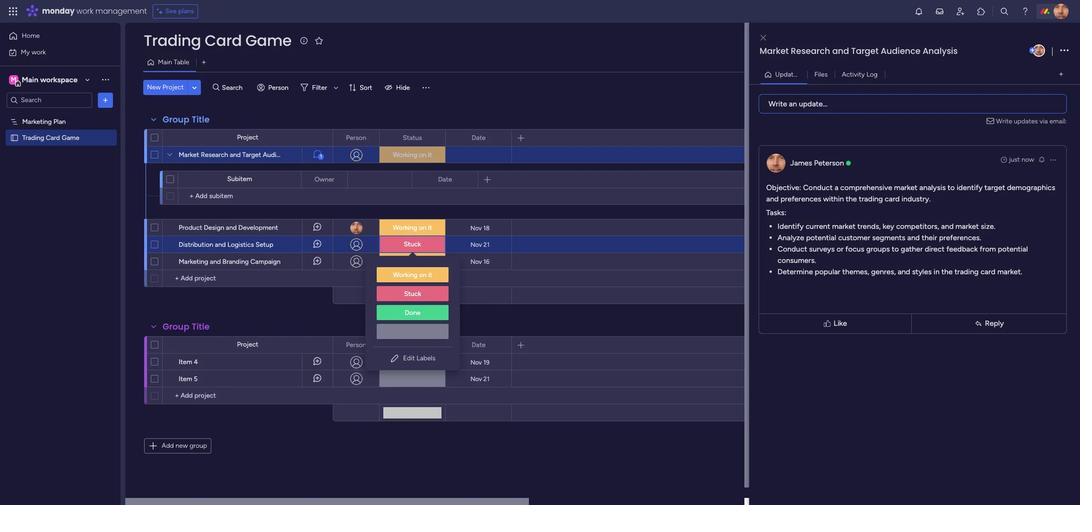 Task type: vqa. For each thing, say whether or not it's contained in the screenshot.
the right Trading
yes



Task type: locate. For each thing, give the bounding box(es) containing it.
potential up surveys
[[807, 233, 837, 242]]

5 nov from the top
[[471, 375, 482, 382]]

Search in workspace field
[[20, 95, 79, 105]]

1 group from the top
[[163, 114, 190, 125]]

0 horizontal spatial target
[[242, 151, 261, 159]]

target up subitem
[[242, 151, 261, 159]]

nov 21 down the nov 18
[[471, 241, 490, 248]]

1 vertical spatial person
[[346, 134, 367, 142]]

1 vertical spatial trading card game
[[22, 134, 79, 142]]

item
[[179, 358, 192, 366], [179, 375, 192, 383]]

0 horizontal spatial option
[[0, 113, 121, 115]]

reminder image
[[1039, 155, 1046, 163]]

just now link
[[1001, 155, 1035, 164]]

0 vertical spatial status
[[403, 134, 422, 142]]

option down done
[[377, 324, 449, 339]]

1 horizontal spatial analysis
[[923, 45, 958, 57]]

1 horizontal spatial trading
[[955, 267, 979, 276]]

2 + add project text field from the top
[[167, 390, 329, 402]]

nov left 16
[[471, 258, 482, 265]]

0 vertical spatial to
[[948, 183, 955, 192]]

direct
[[925, 244, 945, 253]]

date field for status
[[470, 133, 488, 143]]

nov left 19
[[471, 359, 482, 366]]

0 horizontal spatial trading
[[22, 134, 44, 142]]

Market Research and Target Audience Analysis field
[[758, 45, 1028, 57]]

my work button
[[6, 45, 102, 60]]

1 up owner
[[320, 154, 322, 159]]

project for person
[[237, 133, 259, 141]]

to left identify at the top right
[[948, 183, 955, 192]]

19
[[484, 359, 490, 366]]

0 vertical spatial 21
[[484, 241, 490, 248]]

2 status from the top
[[403, 341, 422, 349]]

1 horizontal spatial write
[[997, 117, 1013, 125]]

work inside button
[[32, 48, 46, 56]]

0 vertical spatial the
[[846, 194, 858, 203]]

option up plan
[[0, 113, 121, 115]]

status field for person
[[401, 340, 425, 350]]

1 vertical spatial market
[[179, 151, 199, 159]]

audience inside field
[[881, 45, 921, 57]]

just
[[1010, 155, 1021, 163]]

files
[[815, 70, 828, 78]]

done
[[405, 309, 421, 317]]

market up customer
[[833, 222, 856, 231]]

and down design
[[215, 241, 226, 249]]

see plans button
[[153, 4, 198, 18]]

3 nov from the top
[[471, 258, 482, 265]]

invite members image
[[956, 7, 966, 16]]

analysis up owner
[[293, 151, 317, 159]]

1 vertical spatial marketing
[[179, 258, 208, 266]]

group for person
[[163, 114, 190, 125]]

1 horizontal spatial research
[[791, 45, 831, 57]]

1 vertical spatial option
[[377, 324, 449, 339]]

0 vertical spatial audience
[[881, 45, 921, 57]]

add view image
[[202, 59, 206, 66]]

market research and target audience analysis up subitem
[[179, 151, 317, 159]]

campaign
[[251, 258, 281, 266]]

edit labels button
[[373, 351, 453, 366]]

options image right reminder image at the top
[[1050, 156, 1058, 163]]

market up industry.
[[895, 183, 918, 192]]

1 horizontal spatial list box
[[366, 260, 460, 347]]

write an update...
[[769, 99, 828, 108]]

main inside button
[[158, 58, 172, 66]]

current
[[806, 222, 831, 231]]

1 vertical spatial group title field
[[160, 321, 212, 333]]

target
[[852, 45, 879, 57], [242, 151, 261, 159]]

trading right the public board image
[[22, 134, 44, 142]]

1 vertical spatial person field
[[344, 340, 369, 350]]

group
[[190, 442, 207, 450]]

working inside option
[[393, 271, 418, 279]]

0 horizontal spatial market research and target audience analysis
[[179, 151, 317, 159]]

0 vertical spatial nov 21
[[471, 241, 490, 248]]

2 title from the top
[[192, 321, 210, 333]]

conduct left a
[[804, 183, 833, 192]]

1 vertical spatial stuck
[[404, 290, 421, 298]]

0 horizontal spatial marketing
[[22, 118, 52, 126]]

title for date
[[192, 114, 210, 125]]

trading up main table
[[144, 30, 201, 51]]

game left show board description icon
[[246, 30, 292, 51]]

1 horizontal spatial market research and target audience analysis
[[760, 45, 958, 57]]

0 horizontal spatial game
[[62, 134, 79, 142]]

1 vertical spatial market research and target audience analysis
[[179, 151, 317, 159]]

market research and target audience analysis up the activity log
[[760, 45, 958, 57]]

main workspace
[[22, 75, 78, 84]]

gather
[[901, 244, 923, 253]]

work right monday
[[76, 6, 93, 17]]

18
[[484, 224, 490, 232]]

0 horizontal spatial trading card game
[[22, 134, 79, 142]]

card
[[205, 30, 242, 51], [46, 134, 60, 142]]

group down new project button
[[163, 114, 190, 125]]

monday
[[42, 6, 75, 17]]

Person field
[[344, 133, 369, 143], [344, 340, 369, 350]]

1 vertical spatial game
[[62, 134, 79, 142]]

table
[[174, 58, 189, 66]]

1 vertical spatial project
[[237, 133, 259, 141]]

0 vertical spatial group title field
[[160, 114, 212, 126]]

1 vertical spatial options image
[[1050, 156, 1058, 163]]

arrow down image
[[331, 82, 342, 93]]

nov for marketing and branding campaign
[[471, 258, 482, 265]]

2 group from the top
[[163, 321, 190, 333]]

title for person
[[192, 321, 210, 333]]

item left 5
[[179, 375, 192, 383]]

1 vertical spatial date field
[[436, 174, 455, 185]]

market research and target audience analysis inside field
[[760, 45, 958, 57]]

2 group title field from the top
[[160, 321, 212, 333]]

1 horizontal spatial options image
[[1061, 44, 1069, 57]]

working on it inside option
[[393, 271, 433, 279]]

the right in
[[942, 267, 953, 276]]

2 item from the top
[[179, 375, 192, 383]]

1 horizontal spatial option
[[377, 324, 449, 339]]

Group Title field
[[160, 114, 212, 126], [160, 321, 212, 333]]

help image
[[1021, 7, 1031, 16]]

0 horizontal spatial card
[[46, 134, 60, 142]]

title up 4
[[192, 321, 210, 333]]

0 vertical spatial trading card game
[[144, 30, 292, 51]]

2 status field from the top
[[401, 340, 425, 350]]

nov 18
[[471, 224, 490, 232]]

0 vertical spatial group
[[163, 114, 190, 125]]

nov left 18
[[471, 224, 482, 232]]

1 vertical spatial title
[[192, 321, 210, 333]]

new
[[147, 83, 161, 91]]

edit
[[403, 354, 415, 362]]

1 person field from the top
[[344, 133, 369, 143]]

main left table
[[158, 58, 172, 66]]

0 vertical spatial date field
[[470, 133, 488, 143]]

show board description image
[[298, 36, 310, 45]]

workspace image
[[9, 74, 18, 85]]

person button
[[253, 80, 294, 95]]

Status field
[[401, 133, 425, 143], [401, 340, 425, 350]]

4 nov from the top
[[471, 359, 482, 366]]

branding
[[223, 258, 249, 266]]

2 vertical spatial date field
[[470, 340, 488, 350]]

+ Add subitem text field
[[183, 191, 281, 202]]

0 horizontal spatial card
[[885, 194, 900, 203]]

1 vertical spatial status field
[[401, 340, 425, 350]]

4 on from the top
[[419, 271, 427, 279]]

2 vertical spatial person
[[346, 341, 367, 349]]

1 title from the top
[[192, 114, 210, 125]]

workspace selection element
[[9, 74, 79, 86]]

files button
[[808, 67, 835, 82]]

0 vertical spatial market research and target audience analysis
[[760, 45, 958, 57]]

0 vertical spatial person field
[[344, 133, 369, 143]]

subitem
[[227, 175, 252, 183]]

0 vertical spatial card
[[885, 194, 900, 203]]

audience down notifications image
[[881, 45, 921, 57]]

trading card game inside list box
[[22, 134, 79, 142]]

0 horizontal spatial audience
[[263, 151, 291, 159]]

marketing for marketing and branding campaign
[[179, 258, 208, 266]]

0 vertical spatial status field
[[401, 133, 425, 143]]

group title field up item 4
[[160, 321, 212, 333]]

see
[[165, 7, 177, 15]]

project for date
[[237, 341, 259, 349]]

group up item 4
[[163, 321, 190, 333]]

m
[[11, 75, 17, 83]]

0 vertical spatial market
[[760, 45, 789, 57]]

1 horizontal spatial marketing
[[179, 258, 208, 266]]

0 horizontal spatial research
[[201, 151, 228, 159]]

1 group title field from the top
[[160, 114, 212, 126]]

sort
[[360, 83, 373, 92]]

main inside workspace selection element
[[22, 75, 38, 84]]

labels
[[417, 354, 436, 362]]

stuck up done option
[[404, 290, 421, 298]]

1 horizontal spatial work
[[76, 6, 93, 17]]

0 vertical spatial marketing
[[22, 118, 52, 126]]

marketing for marketing plan
[[22, 118, 52, 126]]

date
[[472, 134, 486, 142], [438, 175, 452, 183], [472, 341, 486, 349]]

1
[[807, 70, 809, 78], [320, 154, 322, 159]]

nov 21
[[471, 241, 490, 248], [471, 375, 490, 382]]

and up tasks:
[[767, 194, 779, 203]]

5
[[194, 375, 198, 383]]

marketing left plan
[[22, 118, 52, 126]]

target inside field
[[852, 45, 879, 57]]

1 horizontal spatial 1
[[807, 70, 809, 78]]

write inside button
[[769, 99, 788, 108]]

james peterson image
[[1054, 4, 1069, 19]]

status
[[403, 134, 422, 142], [403, 341, 422, 349]]

1 on from the top
[[419, 151, 427, 159]]

market inside market research and target audience analysis field
[[760, 45, 789, 57]]

0 vertical spatial date
[[472, 134, 486, 142]]

determine
[[778, 267, 813, 276]]

1 item from the top
[[179, 358, 192, 366]]

market
[[760, 45, 789, 57], [179, 151, 199, 159]]

audience left 1 button on the left
[[263, 151, 291, 159]]

stuck up working on it option
[[404, 240, 421, 248]]

main for main table
[[158, 58, 172, 66]]

analysis
[[920, 183, 946, 192]]

0 vertical spatial game
[[246, 30, 292, 51]]

my work
[[21, 48, 46, 56]]

trading card game down marketing plan
[[22, 134, 79, 142]]

write left an
[[769, 99, 788, 108]]

work
[[76, 6, 93, 17], [32, 48, 46, 56]]

1 horizontal spatial to
[[948, 183, 955, 192]]

0 vertical spatial item
[[179, 358, 192, 366]]

dapulse drag 2 image
[[751, 254, 754, 264]]

1 horizontal spatial game
[[246, 30, 292, 51]]

0 vertical spatial main
[[158, 58, 172, 66]]

0 vertical spatial work
[[76, 6, 93, 17]]

and up preferences.
[[942, 222, 954, 231]]

1 horizontal spatial card
[[981, 267, 996, 276]]

competitors,
[[897, 222, 940, 231]]

21 down 18
[[484, 241, 490, 248]]

trading down feedback
[[955, 267, 979, 276]]

project inside button
[[163, 83, 184, 91]]

trading
[[859, 194, 884, 203], [955, 267, 979, 276]]

marketing inside list box
[[22, 118, 52, 126]]

status field for date
[[401, 133, 425, 143]]

and left styles
[[898, 267, 911, 276]]

to
[[948, 183, 955, 192], [892, 244, 900, 253]]

2 vertical spatial project
[[237, 341, 259, 349]]

1 horizontal spatial market
[[760, 45, 789, 57]]

1 vertical spatial potential
[[998, 244, 1029, 253]]

0 vertical spatial trading
[[144, 30, 201, 51]]

1 status from the top
[[403, 134, 422, 142]]

write left updates
[[997, 117, 1013, 125]]

1 vertical spatial trading
[[22, 134, 44, 142]]

card left industry.
[[885, 194, 900, 203]]

1 horizontal spatial the
[[942, 267, 953, 276]]

preferences
[[781, 194, 822, 203]]

game down plan
[[62, 134, 79, 142]]

0 vertical spatial research
[[791, 45, 831, 57]]

james
[[791, 158, 813, 167]]

list box
[[0, 112, 121, 273], [366, 260, 460, 347]]

nov down the nov 18
[[471, 241, 482, 248]]

1 status field from the top
[[401, 133, 425, 143]]

item for item 4
[[179, 358, 192, 366]]

2 group title from the top
[[163, 321, 210, 333]]

item left 4
[[179, 358, 192, 366]]

0 vertical spatial + add project text field
[[167, 273, 329, 284]]

option
[[0, 113, 121, 115], [377, 324, 449, 339]]

1 vertical spatial main
[[22, 75, 38, 84]]

2 on from the top
[[419, 224, 427, 232]]

title down angle down icon
[[192, 114, 210, 125]]

list box containing working on it
[[366, 260, 460, 347]]

analysis inside field
[[923, 45, 958, 57]]

0 horizontal spatial list box
[[0, 112, 121, 273]]

conduct down the analyze in the top right of the page
[[778, 244, 808, 253]]

status for date
[[403, 341, 422, 349]]

2 horizontal spatial market
[[956, 222, 980, 231]]

market up preferences.
[[956, 222, 980, 231]]

card down plan
[[46, 134, 60, 142]]

working on it
[[393, 151, 432, 159], [393, 224, 432, 232], [393, 257, 432, 265], [393, 271, 433, 279]]

nov down nov 19 on the bottom left
[[471, 375, 482, 382]]

item for item 5
[[179, 375, 192, 383]]

new project button
[[143, 80, 188, 95]]

target up the activity log
[[852, 45, 879, 57]]

1 right the '/'
[[807, 70, 809, 78]]

21 down 19
[[484, 375, 490, 382]]

envelope o image
[[987, 116, 997, 126]]

new project
[[147, 83, 184, 91]]

main right workspace image
[[22, 75, 38, 84]]

0 horizontal spatial main
[[22, 75, 38, 84]]

marketing
[[22, 118, 52, 126], [179, 258, 208, 266]]

person
[[268, 83, 289, 92], [346, 134, 367, 142], [346, 341, 367, 349]]

updates / 1 button
[[761, 67, 809, 82]]

potential up market.
[[998, 244, 1029, 253]]

title
[[192, 114, 210, 125], [192, 321, 210, 333]]

card left market.
[[981, 267, 996, 276]]

0 vertical spatial person
[[268, 83, 289, 92]]

2 nov 21 from the top
[[471, 375, 490, 382]]

groups
[[867, 244, 890, 253]]

1 vertical spatial write
[[997, 117, 1013, 125]]

analysis down 'inbox' image
[[923, 45, 958, 57]]

work for my
[[32, 48, 46, 56]]

and right design
[[226, 224, 237, 232]]

1 vertical spatial + add project text field
[[167, 390, 329, 402]]

to down segments
[[892, 244, 900, 253]]

group title up item 4
[[163, 321, 210, 333]]

the right within
[[846, 194, 858, 203]]

+ Add project text field
[[167, 273, 329, 284], [167, 390, 329, 402]]

date field for owner
[[436, 174, 455, 185]]

0 horizontal spatial to
[[892, 244, 900, 253]]

options image up add view image
[[1061, 44, 1069, 57]]

add new group
[[162, 442, 207, 450]]

nov 19
[[471, 359, 490, 366]]

genres,
[[872, 267, 896, 276]]

1 vertical spatial the
[[942, 267, 953, 276]]

from
[[980, 244, 997, 253]]

1 group title from the top
[[163, 114, 210, 125]]

marketing down distribution
[[179, 258, 208, 266]]

2 stuck from the top
[[404, 290, 421, 298]]

themes,
[[843, 267, 870, 276]]

2 nov from the top
[[471, 241, 482, 248]]

research up the '/'
[[791, 45, 831, 57]]

1 vertical spatial group
[[163, 321, 190, 333]]

1 vertical spatial work
[[32, 48, 46, 56]]

research up subitem
[[201, 151, 228, 159]]

filter
[[312, 83, 327, 92]]

Trading Card Game field
[[141, 30, 294, 51]]

done option
[[377, 305, 449, 320]]

Date field
[[470, 133, 488, 143], [436, 174, 455, 185], [470, 340, 488, 350]]

on
[[419, 151, 427, 159], [419, 224, 427, 232], [419, 257, 427, 265], [419, 271, 427, 279]]

list box containing marketing plan
[[0, 112, 121, 273]]

edit labels
[[403, 354, 436, 362]]

0 horizontal spatial potential
[[807, 233, 837, 242]]

0 horizontal spatial the
[[846, 194, 858, 203]]

options image
[[1061, 44, 1069, 57], [1050, 156, 1058, 163]]

card up add view icon
[[205, 30, 242, 51]]

1 vertical spatial 21
[[484, 375, 490, 382]]

group title down angle down icon
[[163, 114, 210, 125]]

trading down comprehensive
[[859, 194, 884, 203]]

group title field for person
[[160, 321, 212, 333]]

nov 21 down nov 19 on the bottom left
[[471, 375, 490, 382]]

conduct
[[804, 183, 833, 192], [778, 244, 808, 253]]

1 vertical spatial research
[[201, 151, 228, 159]]

1 21 from the top
[[484, 241, 490, 248]]

work right my
[[32, 48, 46, 56]]

options image
[[101, 95, 110, 105]]

market
[[895, 183, 918, 192], [833, 222, 856, 231], [956, 222, 980, 231]]

1 nov from the top
[[471, 224, 482, 232]]

group title field down angle down icon
[[160, 114, 212, 126]]

1 vertical spatial status
[[403, 341, 422, 349]]

write for write an update...
[[769, 99, 788, 108]]

and up the activity
[[833, 45, 850, 57]]

trading card game up add view icon
[[144, 30, 292, 51]]

0 vertical spatial trading
[[859, 194, 884, 203]]

potential
[[807, 233, 837, 242], [998, 244, 1029, 253]]

a
[[835, 183, 839, 192]]

search everything image
[[1000, 7, 1010, 16]]

angle down image
[[192, 84, 197, 91]]



Task type: describe. For each thing, give the bounding box(es) containing it.
setup
[[256, 241, 274, 249]]

4
[[194, 358, 198, 366]]

1 vertical spatial target
[[242, 151, 261, 159]]

sort button
[[345, 80, 378, 95]]

hide
[[396, 83, 410, 92]]

person for second person field from the bottom of the page
[[346, 134, 367, 142]]

and down "distribution and logistics setup"
[[210, 258, 221, 266]]

consumers.
[[778, 256, 817, 265]]

0 horizontal spatial trading
[[859, 194, 884, 203]]

group title for date
[[163, 321, 210, 333]]

apps image
[[977, 7, 987, 16]]

focus
[[846, 244, 865, 253]]

activity log
[[842, 70, 878, 78]]

feedback
[[947, 244, 979, 253]]

0 vertical spatial option
[[0, 113, 121, 115]]

1 horizontal spatial trading
[[144, 30, 201, 51]]

write updates via email:
[[997, 117, 1068, 125]]

1 + add project text field from the top
[[167, 273, 329, 284]]

comprehensive
[[841, 183, 893, 192]]

v2 search image
[[213, 82, 220, 93]]

write for write updates via email:
[[997, 117, 1013, 125]]

menu image
[[422, 83, 431, 92]]

1 button
[[302, 146, 333, 163]]

just now
[[1010, 155, 1035, 163]]

select product image
[[9, 7, 18, 16]]

owner
[[315, 175, 335, 183]]

target
[[985, 183, 1006, 192]]

preferences.
[[940, 233, 982, 242]]

industry.
[[902, 194, 931, 203]]

add new group button
[[144, 438, 211, 454]]

status for person
[[403, 134, 422, 142]]

0 vertical spatial options image
[[1061, 44, 1069, 57]]

now
[[1022, 155, 1035, 163]]

home button
[[6, 28, 102, 44]]

plans
[[178, 7, 194, 15]]

activity log button
[[835, 67, 885, 82]]

Owner field
[[312, 174, 337, 185]]

1 horizontal spatial trading card game
[[144, 30, 292, 51]]

log
[[867, 70, 878, 78]]

plan
[[53, 118, 66, 126]]

product
[[179, 224, 202, 232]]

main table button
[[143, 55, 196, 70]]

via
[[1040, 117, 1049, 125]]

update...
[[799, 99, 828, 108]]

2 vertical spatial date
[[472, 341, 486, 349]]

1 vertical spatial analysis
[[293, 151, 317, 159]]

group title field for date
[[160, 114, 212, 126]]

workspace
[[40, 75, 78, 84]]

1 stuck from the top
[[404, 240, 421, 248]]

trading inside list box
[[22, 134, 44, 142]]

0 vertical spatial conduct
[[804, 183, 833, 192]]

new
[[176, 442, 188, 450]]

3 on from the top
[[419, 257, 427, 265]]

Search field
[[220, 81, 248, 94]]

reply
[[986, 319, 1005, 328]]

see plans
[[165, 7, 194, 15]]

or
[[837, 244, 844, 253]]

trends,
[[858, 222, 881, 231]]

add view image
[[1060, 71, 1064, 78]]

surveys
[[810, 244, 835, 253]]

0 horizontal spatial options image
[[1050, 156, 1058, 163]]

activity
[[842, 70, 865, 78]]

updates / 1
[[776, 70, 809, 78]]

card inside list box
[[46, 134, 60, 142]]

2 21 from the top
[[484, 375, 490, 382]]

public board image
[[10, 133, 19, 142]]

1 horizontal spatial market
[[895, 183, 918, 192]]

nov 16
[[471, 258, 490, 265]]

1 vertical spatial 1
[[320, 154, 322, 159]]

2 person field from the top
[[344, 340, 369, 350]]

0 vertical spatial 1
[[807, 70, 809, 78]]

in
[[934, 267, 940, 276]]

group for date
[[163, 321, 190, 333]]

1 vertical spatial card
[[981, 267, 996, 276]]

their
[[922, 233, 938, 242]]

size.
[[981, 222, 996, 231]]

write an update... button
[[759, 94, 1068, 113]]

0 horizontal spatial market
[[179, 151, 199, 159]]

nov for product design and development
[[471, 224, 482, 232]]

1 vertical spatial conduct
[[778, 244, 808, 253]]

tasks:
[[767, 208, 787, 217]]

reply button
[[915, 316, 1065, 331]]

person for first person field from the bottom
[[346, 341, 367, 349]]

1 nov 21 from the top
[[471, 241, 490, 248]]

add to favorites image
[[314, 36, 324, 45]]

date for status
[[472, 134, 486, 142]]

notifications image
[[915, 7, 924, 16]]

and up gather at the right
[[908, 233, 920, 242]]

work for monday
[[76, 6, 93, 17]]

identify
[[957, 183, 983, 192]]

16
[[484, 258, 490, 265]]

my
[[21, 48, 30, 56]]

demographics
[[1008, 183, 1056, 192]]

management
[[95, 6, 147, 17]]

main for main workspace
[[22, 75, 38, 84]]

marketing plan
[[22, 118, 66, 126]]

customer
[[839, 233, 871, 242]]

person inside popup button
[[268, 83, 289, 92]]

segments
[[873, 233, 906, 242]]

product design and development
[[179, 224, 278, 232]]

and inside field
[[833, 45, 850, 57]]

updates
[[776, 70, 801, 78]]

and up subitem
[[230, 151, 241, 159]]

popular
[[815, 267, 841, 276]]

james peterson link
[[791, 158, 845, 167]]

nov for item 5
[[471, 375, 482, 382]]

logistics
[[228, 241, 254, 249]]

inbox image
[[936, 7, 945, 16]]

james peterson image
[[1033, 44, 1046, 57]]

group title for person
[[163, 114, 210, 125]]

it inside option
[[429, 271, 433, 279]]

development
[[239, 224, 278, 232]]

close image
[[761, 34, 767, 41]]

game inside list box
[[62, 134, 79, 142]]

1 vertical spatial trading
[[955, 267, 979, 276]]

1 vertical spatial audience
[[263, 151, 291, 159]]

key
[[883, 222, 895, 231]]

workspace options image
[[101, 75, 110, 84]]

analyze
[[778, 233, 805, 242]]

1 vertical spatial to
[[892, 244, 900, 253]]

main table
[[158, 58, 189, 66]]

date for owner
[[438, 175, 452, 183]]

distribution
[[179, 241, 213, 249]]

0 horizontal spatial market
[[833, 222, 856, 231]]

email:
[[1050, 117, 1068, 125]]

working on it option
[[377, 267, 449, 282]]

research inside field
[[791, 45, 831, 57]]

dapulse addbtn image
[[1030, 47, 1036, 53]]

item 5
[[179, 375, 198, 383]]

design
[[204, 224, 224, 232]]

identify
[[778, 222, 804, 231]]

styles
[[913, 267, 932, 276]]

objective:
[[767, 183, 802, 192]]

monday work management
[[42, 6, 147, 17]]

marketing and branding campaign
[[179, 258, 281, 266]]

item 4
[[179, 358, 198, 366]]

hide button
[[381, 80, 416, 95]]

stuck inside option
[[404, 290, 421, 298]]

stuck option
[[377, 286, 449, 301]]

0 vertical spatial card
[[205, 30, 242, 51]]

like
[[834, 319, 848, 328]]

on inside option
[[419, 271, 427, 279]]



